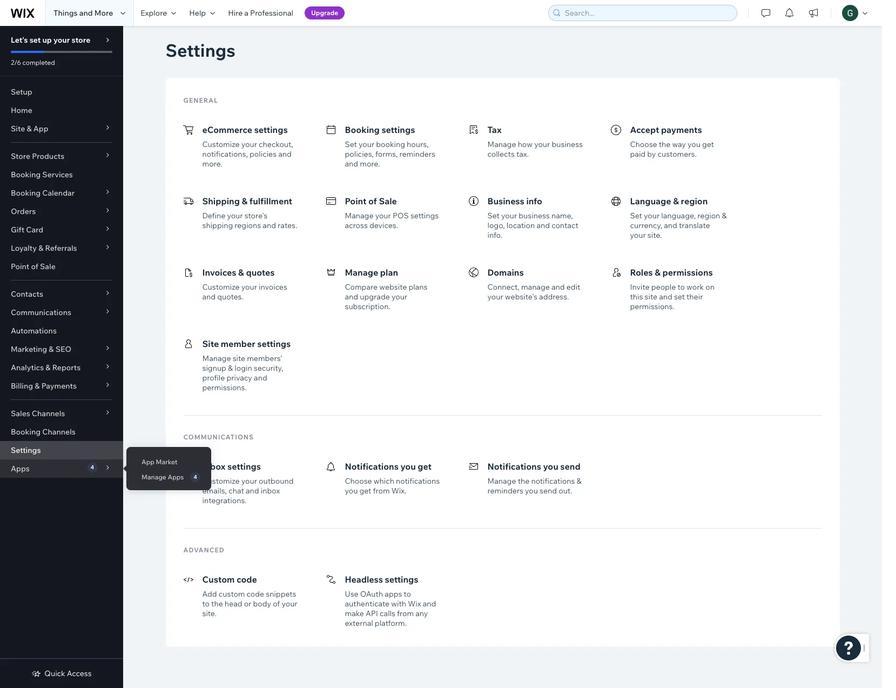 Task type: describe. For each thing, give the bounding box(es) containing it.
2/6 completed
[[11, 58, 55, 66]]

out.
[[559, 486, 573, 496]]

hire a professional link
[[222, 0, 300, 26]]

sales channels button
[[0, 404, 123, 423]]

1 horizontal spatial 4
[[194, 473, 197, 480]]

domains
[[488, 267, 524, 278]]

and inside "roles & permissions invite people to work on this site and set their permissions."
[[659, 292, 673, 302]]

and inside invoices & quotes customize your invoices and quotes.
[[202, 292, 216, 302]]

store
[[72, 35, 90, 45]]

& inside notifications you send manage the notifications & reminders you send out.
[[577, 476, 582, 486]]

site member settings manage site members' signup & login security, profile privacy and permissions.
[[202, 338, 291, 392]]

store
[[11, 151, 30, 161]]

manage inside site member settings manage site members' signup & login security, profile privacy and permissions.
[[202, 353, 231, 363]]

headless
[[345, 574, 383, 585]]

and left more
[[79, 8, 93, 18]]

and inside shipping & fulfillment define your store's shipping regions and rates.
[[263, 221, 276, 230]]

advanced
[[183, 546, 225, 554]]

customers.
[[658, 149, 697, 159]]

accept
[[630, 124, 660, 135]]

policies,
[[345, 149, 374, 159]]

emails,
[[202, 486, 227, 496]]

calls
[[380, 609, 396, 618]]

and inside "booking settings set your booking hours, policies, forms, reminders and more."
[[345, 159, 358, 169]]

collects
[[488, 149, 515, 159]]

devices.
[[370, 221, 398, 230]]

& for payments
[[35, 381, 40, 391]]

regions
[[235, 221, 261, 230]]

1 vertical spatial region
[[698, 211, 721, 221]]

more
[[94, 8, 113, 18]]

your inside ecommerce settings customize your checkout, notifications, policies and more.
[[241, 139, 257, 149]]

let's
[[11, 35, 28, 45]]

booking services link
[[0, 165, 123, 184]]

site inside site member settings manage site members' signup & login security, profile privacy and permissions.
[[233, 353, 245, 363]]

seo
[[55, 344, 71, 354]]

automations link
[[0, 322, 123, 340]]

notifications,
[[202, 149, 248, 159]]

contacts button
[[0, 285, 123, 303]]

on
[[706, 282, 715, 292]]

settings for headless settings
[[385, 574, 419, 585]]

settings inside point of sale manage your pos settings across devices.
[[411, 211, 439, 221]]

manage inside point of sale manage your pos settings across devices.
[[345, 211, 374, 221]]

booking channels
[[11, 427, 76, 437]]

plans
[[409, 282, 428, 292]]

site inside "roles & permissions invite people to work on this site and set their permissions."
[[645, 292, 658, 302]]

tax
[[488, 124, 502, 135]]

quick
[[44, 669, 65, 678]]

manage inside notifications you send manage the notifications & reminders you send out.
[[488, 476, 516, 486]]

custom
[[219, 589, 245, 599]]

sales channels
[[11, 409, 65, 418]]

by
[[648, 149, 656, 159]]

0 vertical spatial settings
[[166, 39, 236, 61]]

channels for booking channels
[[42, 427, 76, 437]]

people
[[652, 282, 676, 292]]

channels for sales channels
[[32, 409, 65, 418]]

inbox
[[202, 461, 226, 472]]

communications button
[[0, 303, 123, 322]]

site for member
[[202, 338, 219, 349]]

sale for point of sale
[[40, 262, 56, 271]]

notifications you send manage the notifications & reminders you send out.
[[488, 461, 582, 496]]

booking calendar button
[[0, 184, 123, 202]]

reports
[[52, 363, 81, 372]]

quotes
[[246, 267, 275, 278]]

to inside custom code add custom code snippets to the head or body of your site.
[[202, 599, 210, 609]]

loyalty
[[11, 243, 37, 253]]

advanced-section element
[[175, 557, 830, 638]]

professional
[[250, 8, 293, 18]]

site. inside custom code add custom code snippets to the head or body of your site.
[[202, 609, 217, 618]]

profile
[[202, 373, 225, 383]]

and inside the headless settings use oauth apps to authenticate with wix and make api calls from any external platform.
[[423, 599, 436, 609]]

shipping
[[202, 221, 233, 230]]

1 horizontal spatial app
[[142, 458, 154, 466]]

and inside domains connect, manage and edit your website's address.
[[552, 282, 565, 292]]

general
[[183, 96, 218, 104]]

your inside manage plan compare website plans and upgrade your subscription.
[[392, 292, 408, 302]]

booking for settings
[[345, 124, 380, 135]]

set inside language & region set your language, region & currency, and translate your site.
[[630, 211, 643, 221]]

language,
[[662, 211, 696, 221]]

authenticate
[[345, 599, 390, 609]]

& for reports
[[46, 363, 51, 372]]

business
[[488, 196, 525, 206]]

outbound
[[259, 476, 294, 486]]

point of sale
[[11, 262, 56, 271]]

roles & permissions invite people to work on this site and set their permissions.
[[630, 267, 715, 311]]

from inside the headless settings use oauth apps to authenticate with wix and make api calls from any external platform.
[[397, 609, 414, 618]]

policies
[[250, 149, 277, 159]]

communications-section element
[[175, 444, 830, 515]]

marketing & seo
[[11, 344, 71, 354]]

notifications for send
[[531, 476, 575, 486]]

get inside "accept payments choose the way you get paid by customers."
[[703, 139, 714, 149]]

& for referrals
[[38, 243, 43, 253]]

custom code add custom code snippets to the head or body of your site.
[[202, 574, 298, 618]]

permissions. for &
[[630, 302, 675, 311]]

site for &
[[11, 124, 25, 133]]

app market link
[[126, 453, 211, 471]]

from inside 'notifications you get choose which notifications you get from wix.'
[[373, 486, 390, 496]]

oauth
[[360, 589, 383, 599]]

the inside notifications you send manage the notifications & reminders you send out.
[[518, 476, 530, 486]]

to for settings
[[404, 589, 411, 599]]

booking channels link
[[0, 423, 123, 441]]

gift
[[11, 225, 24, 235]]

& for quotes
[[238, 267, 244, 278]]

set for business info
[[488, 211, 500, 221]]

analytics & reports
[[11, 363, 81, 372]]

fulfillment
[[250, 196, 292, 206]]

pos
[[393, 211, 409, 221]]

point of sale manage your pos settings across devices.
[[345, 196, 439, 230]]

booking for calendar
[[11, 188, 41, 198]]

connect,
[[488, 282, 520, 292]]

paid
[[630, 149, 646, 159]]

2 vertical spatial get
[[360, 486, 372, 496]]

& right translate on the right top of the page
[[722, 211, 727, 221]]

booking calendar
[[11, 188, 75, 198]]

home
[[11, 105, 32, 115]]

of for point of sale
[[31, 262, 38, 271]]

customize for inbox
[[202, 476, 240, 486]]

info
[[527, 196, 543, 206]]

4 inside sidebar element
[[91, 464, 94, 471]]

signup
[[202, 363, 226, 373]]

sidebar element
[[0, 26, 123, 688]]

integrations.
[[202, 496, 247, 505]]

shipping & fulfillment define your store's shipping regions and rates.
[[202, 196, 297, 230]]

inbox settings customize your outbound emails, chat and inbox integrations.
[[202, 461, 294, 505]]

booking for channels
[[11, 427, 41, 437]]

home link
[[0, 101, 123, 119]]

members'
[[247, 353, 282, 363]]

your inside domains connect, manage and edit your website's address.
[[488, 292, 504, 302]]

up
[[42, 35, 52, 45]]

completed
[[22, 58, 55, 66]]

custom
[[202, 574, 235, 585]]

your inside inbox settings customize your outbound emails, chat and inbox integrations.
[[241, 476, 257, 486]]

way
[[673, 139, 686, 149]]

rates.
[[278, 221, 297, 230]]

store products button
[[0, 147, 123, 165]]

contacts
[[11, 289, 43, 299]]



Task type: locate. For each thing, give the bounding box(es) containing it.
& inside "roles & permissions invite people to work on this site and set their permissions."
[[655, 267, 661, 278]]

& right out.
[[577, 476, 582, 486]]

apps down app market link
[[168, 473, 184, 481]]

to inside the headless settings use oauth apps to authenticate with wix and make api calls from any external platform.
[[404, 589, 411, 599]]

and left the name,
[[537, 221, 550, 230]]

2 more. from the left
[[360, 159, 380, 169]]

their
[[687, 292, 703, 302]]

and inside site member settings manage site members' signup & login security, profile privacy and permissions.
[[254, 373, 267, 383]]

permissions. inside "roles & permissions invite people to work on this site and set their permissions."
[[630, 302, 675, 311]]

customize down invoices
[[202, 282, 240, 292]]

1 horizontal spatial site
[[645, 292, 658, 302]]

0 vertical spatial sale
[[379, 196, 397, 206]]

settings up "apps"
[[385, 574, 419, 585]]

settings for booking settings
[[382, 124, 415, 135]]

0 vertical spatial choose
[[630, 139, 658, 149]]

notifications for notifications you send
[[488, 461, 542, 472]]

customize inside inbox settings customize your outbound emails, chat and inbox integrations.
[[202, 476, 240, 486]]

0 vertical spatial site
[[11, 124, 25, 133]]

general-section element
[[175, 107, 830, 402]]

1 vertical spatial choose
[[345, 476, 372, 486]]

the inside custom code add custom code snippets to the head or body of your site.
[[211, 599, 223, 609]]

0 horizontal spatial app
[[33, 124, 48, 133]]

0 horizontal spatial apps
[[11, 464, 30, 473]]

your inside "booking settings set your booking hours, policies, forms, reminders and more."
[[359, 139, 375, 149]]

to down custom
[[202, 599, 210, 609]]

make
[[345, 609, 364, 618]]

& for region
[[674, 196, 679, 206]]

manage
[[521, 282, 550, 292]]

0 horizontal spatial point
[[11, 262, 29, 271]]

and right invite
[[659, 292, 673, 302]]

manage inside manage plan compare website plans and upgrade your subscription.
[[345, 267, 378, 278]]

the left out.
[[518, 476, 530, 486]]

1 horizontal spatial site
[[202, 338, 219, 349]]

site. inside language & region set your language, region & currency, and translate your site.
[[648, 230, 662, 240]]

0 horizontal spatial permissions.
[[202, 383, 247, 392]]

0 vertical spatial reminders
[[400, 149, 436, 159]]

of up devices.
[[369, 196, 377, 206]]

more. down ecommerce
[[202, 159, 223, 169]]

& right billing
[[35, 381, 40, 391]]

and inside ecommerce settings customize your checkout, notifications, policies and more.
[[278, 149, 292, 159]]

code up custom
[[237, 574, 257, 585]]

plan
[[380, 267, 398, 278]]

roles
[[630, 267, 653, 278]]

more. down booking
[[360, 159, 380, 169]]

sale inside point of sale manage your pos settings across devices.
[[379, 196, 397, 206]]

0 horizontal spatial sale
[[40, 262, 56, 271]]

1 horizontal spatial communications
[[183, 433, 254, 441]]

forms,
[[376, 149, 398, 159]]

1 vertical spatial business
[[519, 211, 550, 221]]

0 horizontal spatial site.
[[202, 609, 217, 618]]

and left rates.
[[263, 221, 276, 230]]

add
[[202, 589, 217, 599]]

0 vertical spatial the
[[659, 139, 671, 149]]

analytics & reports button
[[0, 358, 123, 377]]

channels up settings link
[[42, 427, 76, 437]]

which
[[374, 476, 395, 486]]

and inside business info set your business name, logo, location and contact info.
[[537, 221, 550, 230]]

and inside language & region set your language, region & currency, and translate your site.
[[664, 221, 678, 230]]

your inside shipping & fulfillment define your store's shipping regions and rates.
[[227, 211, 243, 221]]

external
[[345, 618, 373, 628]]

notifications for get
[[396, 476, 440, 486]]

tax.
[[517, 149, 529, 159]]

1 vertical spatial of
[[31, 262, 38, 271]]

0 horizontal spatial site
[[233, 353, 245, 363]]

1 horizontal spatial set
[[674, 292, 685, 302]]

1 notifications from the left
[[345, 461, 399, 472]]

wix
[[408, 599, 421, 609]]

1 horizontal spatial reminders
[[488, 486, 524, 496]]

choose inside 'notifications you get choose which notifications you get from wix.'
[[345, 476, 372, 486]]

upgrade
[[311, 9, 338, 17]]

0 vertical spatial app
[[33, 124, 48, 133]]

site inside dropdown button
[[11, 124, 25, 133]]

2 horizontal spatial the
[[659, 139, 671, 149]]

settings inside "booking settings set your booking hours, policies, forms, reminders and more."
[[382, 124, 415, 135]]

0 horizontal spatial notifications
[[345, 461, 399, 472]]

set for booking settings
[[345, 139, 357, 149]]

0 horizontal spatial get
[[360, 486, 372, 496]]

0 vertical spatial channels
[[32, 409, 65, 418]]

and inside inbox settings customize your outbound emails, chat and inbox integrations.
[[246, 486, 259, 496]]

2 vertical spatial the
[[211, 599, 223, 609]]

1 horizontal spatial more.
[[360, 159, 380, 169]]

1 vertical spatial settings
[[11, 445, 41, 455]]

1 customize from the top
[[202, 139, 240, 149]]

customize inside ecommerce settings customize your checkout, notifications, policies and more.
[[202, 139, 240, 149]]

1 horizontal spatial apps
[[168, 473, 184, 481]]

to right "apps"
[[404, 589, 411, 599]]

0 vertical spatial from
[[373, 486, 390, 496]]

point down loyalty
[[11, 262, 29, 271]]

settings for inbox settings
[[228, 461, 261, 472]]

1 vertical spatial customize
[[202, 282, 240, 292]]

customize for ecommerce
[[202, 139, 240, 149]]

business for manage
[[552, 139, 583, 149]]

point for point of sale manage your pos settings across devices.
[[345, 196, 367, 206]]

settings
[[254, 124, 288, 135], [382, 124, 415, 135], [411, 211, 439, 221], [257, 338, 291, 349], [228, 461, 261, 472], [385, 574, 419, 585]]

& up 'language,'
[[674, 196, 679, 206]]

and left forms,
[[345, 159, 358, 169]]

your inside invoices & quotes customize your invoices and quotes.
[[241, 282, 257, 292]]

site up signup
[[202, 338, 219, 349]]

platform.
[[375, 618, 407, 628]]

1 vertical spatial code
[[247, 589, 264, 599]]

site & app button
[[0, 119, 123, 138]]

your
[[53, 35, 70, 45], [241, 139, 257, 149], [359, 139, 375, 149], [535, 139, 550, 149], [227, 211, 243, 221], [375, 211, 391, 221], [502, 211, 517, 221], [644, 211, 660, 221], [630, 230, 646, 240], [241, 282, 257, 292], [392, 292, 408, 302], [488, 292, 504, 302], [241, 476, 257, 486], [282, 599, 298, 609]]

invoices & quotes customize your invoices and quotes.
[[202, 267, 287, 302]]

settings right pos
[[411, 211, 439, 221]]

sale down loyalty & referrals
[[40, 262, 56, 271]]

settings inside ecommerce settings customize your checkout, notifications, policies and more.
[[254, 124, 288, 135]]

& down home
[[27, 124, 32, 133]]

1 vertical spatial reminders
[[488, 486, 524, 496]]

1 horizontal spatial notifications
[[488, 461, 542, 472]]

settings up checkout,
[[254, 124, 288, 135]]

0 vertical spatial business
[[552, 139, 583, 149]]

set inside business info set your business name, logo, location and contact info.
[[488, 211, 500, 221]]

customize inside invoices & quotes customize your invoices and quotes.
[[202, 282, 240, 292]]

point inside sidebar element
[[11, 262, 29, 271]]

settings inside the headless settings use oauth apps to authenticate with wix and make api calls from any external platform.
[[385, 574, 419, 585]]

& for app
[[27, 124, 32, 133]]

booking down sales
[[11, 427, 41, 437]]

0 vertical spatial send
[[561, 461, 581, 472]]

1 horizontal spatial set
[[488, 211, 500, 221]]

settings inside sidebar element
[[11, 445, 41, 455]]

booking inside "booking settings set your booking hours, policies, forms, reminders and more."
[[345, 124, 380, 135]]

send left out.
[[540, 486, 557, 496]]

logo,
[[488, 221, 505, 230]]

of for point of sale manage your pos settings across devices.
[[369, 196, 377, 206]]

set left forms,
[[345, 139, 357, 149]]

and right the wix
[[423, 599, 436, 609]]

settings up booking
[[382, 124, 415, 135]]

0 vertical spatial code
[[237, 574, 257, 585]]

0 vertical spatial get
[[703, 139, 714, 149]]

1 vertical spatial 4
[[194, 473, 197, 480]]

1 horizontal spatial sale
[[379, 196, 397, 206]]

accept payments choose the way you get paid by customers.
[[630, 124, 714, 159]]

settings up chat
[[228, 461, 261, 472]]

1 horizontal spatial choose
[[630, 139, 658, 149]]

1 vertical spatial set
[[674, 292, 685, 302]]

and right login
[[254, 373, 267, 383]]

settings down help "button"
[[166, 39, 236, 61]]

& inside popup button
[[38, 243, 43, 253]]

& left login
[[228, 363, 233, 373]]

your inside business info set your business name, logo, location and contact info.
[[502, 211, 517, 221]]

set left up on the left top
[[30, 35, 41, 45]]

app down home link
[[33, 124, 48, 133]]

and left quotes.
[[202, 292, 216, 302]]

customize down ecommerce
[[202, 139, 240, 149]]

0 vertical spatial site.
[[648, 230, 662, 240]]

and left translate on the right top of the page
[[664, 221, 678, 230]]

settings inside inbox settings customize your outbound emails, chat and inbox integrations.
[[228, 461, 261, 472]]

channels up booking channels
[[32, 409, 65, 418]]

set
[[30, 35, 41, 45], [674, 292, 685, 302]]

1 horizontal spatial site.
[[648, 230, 662, 240]]

1 horizontal spatial permissions.
[[630, 302, 675, 311]]

0 horizontal spatial choose
[[345, 476, 372, 486]]

0 horizontal spatial set
[[345, 139, 357, 149]]

customize
[[202, 139, 240, 149], [202, 282, 240, 292], [202, 476, 240, 486]]

with
[[391, 599, 406, 609]]

the inside "accept payments choose the way you get paid by customers."
[[659, 139, 671, 149]]

booking inside 'booking channels' link
[[11, 427, 41, 437]]

1 vertical spatial permissions.
[[202, 383, 247, 392]]

privacy
[[227, 373, 252, 383]]

1 horizontal spatial send
[[561, 461, 581, 472]]

inbox
[[261, 486, 280, 496]]

4
[[91, 464, 94, 471], [194, 473, 197, 480]]

member
[[221, 338, 255, 349]]

this
[[630, 292, 643, 302]]

permissions. down signup
[[202, 383, 247, 392]]

2 horizontal spatial of
[[369, 196, 377, 206]]

address.
[[539, 292, 569, 302]]

notifications inside notifications you send manage the notifications & reminders you send out.
[[488, 461, 542, 472]]

0 horizontal spatial more.
[[202, 159, 223, 169]]

set down language
[[630, 211, 643, 221]]

location
[[507, 221, 535, 230]]

you inside "accept payments choose the way you get paid by customers."
[[688, 139, 701, 149]]

& up people
[[655, 267, 661, 278]]

gift card button
[[0, 221, 123, 239]]

sale up pos
[[379, 196, 397, 206]]

to inside "roles & permissions invite people to work on this site and set their permissions."
[[678, 282, 685, 292]]

0 horizontal spatial 4
[[91, 464, 94, 471]]

of inside custom code add custom code snippets to the head or body of your site.
[[273, 599, 280, 609]]

website
[[380, 282, 407, 292]]

app inside dropdown button
[[33, 124, 48, 133]]

0 vertical spatial site
[[645, 292, 658, 302]]

booking for services
[[11, 170, 41, 179]]

1 vertical spatial site
[[202, 338, 219, 349]]

manage inside tax manage how your business collects tax.
[[488, 139, 516, 149]]

settings down booking channels
[[11, 445, 41, 455]]

booking up policies,
[[345, 124, 380, 135]]

quick access button
[[32, 669, 92, 678]]

from left wix. on the bottom of the page
[[373, 486, 390, 496]]

3 customize from the top
[[202, 476, 240, 486]]

to left work
[[678, 282, 685, 292]]

orders
[[11, 206, 36, 216]]

0 horizontal spatial set
[[30, 35, 41, 45]]

manage
[[488, 139, 516, 149], [345, 211, 374, 221], [345, 267, 378, 278], [202, 353, 231, 363], [142, 473, 166, 481], [488, 476, 516, 486]]

& left reports
[[46, 363, 51, 372]]

0 horizontal spatial from
[[373, 486, 390, 496]]

booking inside the booking calendar popup button
[[11, 188, 41, 198]]

business right how
[[552, 139, 583, 149]]

settings link
[[0, 441, 123, 459]]

0 vertical spatial set
[[30, 35, 41, 45]]

region right 'language,'
[[698, 211, 721, 221]]

0 vertical spatial region
[[681, 196, 708, 206]]

of right body at the bottom left
[[273, 599, 280, 609]]

& for seo
[[49, 344, 54, 354]]

0 horizontal spatial settings
[[11, 445, 41, 455]]

the left the way
[[659, 139, 671, 149]]

services
[[42, 170, 73, 179]]

market
[[156, 458, 177, 466]]

communications up 'automations'
[[11, 308, 71, 317]]

0 vertical spatial customize
[[202, 139, 240, 149]]

region up 'language,'
[[681, 196, 708, 206]]

sale
[[379, 196, 397, 206], [40, 262, 56, 271]]

& left quotes
[[238, 267, 244, 278]]

settings inside site member settings manage site members' signup & login security, profile privacy and permissions.
[[257, 338, 291, 349]]

1 vertical spatial the
[[518, 476, 530, 486]]

4 down app market link
[[194, 473, 197, 480]]

1 notifications from the left
[[396, 476, 440, 486]]

choose down accept
[[630, 139, 658, 149]]

sale inside sidebar element
[[40, 262, 56, 271]]

app left market
[[142, 458, 154, 466]]

1 horizontal spatial get
[[418, 461, 432, 472]]

explore
[[141, 8, 167, 18]]

any
[[416, 609, 428, 618]]

0 horizontal spatial the
[[211, 599, 223, 609]]

site down home
[[11, 124, 25, 133]]

permissions. down people
[[630, 302, 675, 311]]

booking down store
[[11, 170, 41, 179]]

customize down 'inbox'
[[202, 476, 240, 486]]

1 horizontal spatial settings
[[166, 39, 236, 61]]

products
[[32, 151, 64, 161]]

from left 'any'
[[397, 609, 414, 618]]

set inside "roles & permissions invite people to work on this site and set their permissions."
[[674, 292, 685, 302]]

1 horizontal spatial of
[[273, 599, 280, 609]]

code right custom
[[247, 589, 264, 599]]

set inside "booking settings set your booking hours, policies, forms, reminders and more."
[[345, 139, 357, 149]]

& for permissions
[[655, 267, 661, 278]]

1 vertical spatial get
[[418, 461, 432, 472]]

to
[[678, 282, 685, 292], [404, 589, 411, 599], [202, 599, 210, 609]]

notifications inside 'notifications you get choose which notifications you get from wix.'
[[345, 461, 399, 472]]

1 vertical spatial channels
[[42, 427, 76, 437]]

1 horizontal spatial point
[[345, 196, 367, 206]]

1 horizontal spatial business
[[552, 139, 583, 149]]

more. inside ecommerce settings customize your checkout, notifications, policies and more.
[[202, 159, 223, 169]]

0 vertical spatial permissions.
[[630, 302, 675, 311]]

0 horizontal spatial reminders
[[400, 149, 436, 159]]

setup
[[11, 87, 32, 97]]

1 vertical spatial app
[[142, 458, 154, 466]]

settings up members'
[[257, 338, 291, 349]]

your inside sidebar element
[[53, 35, 70, 45]]

0 horizontal spatial business
[[519, 211, 550, 221]]

Search... field
[[562, 5, 734, 21]]

business inside tax manage how your business collects tax.
[[552, 139, 583, 149]]

2 notifications from the left
[[488, 461, 542, 472]]

choose left which
[[345, 476, 372, 486]]

and inside manage plan compare website plans and upgrade your subscription.
[[345, 292, 358, 302]]

and right 'policies'
[[278, 149, 292, 159]]

& right loyalty
[[38, 243, 43, 253]]

2 horizontal spatial set
[[630, 211, 643, 221]]

how
[[518, 139, 533, 149]]

business for info
[[519, 211, 550, 221]]

point up across
[[345, 196, 367, 206]]

more. inside "booking settings set your booking hours, policies, forms, reminders and more."
[[360, 159, 380, 169]]

info.
[[488, 230, 503, 240]]

1 more. from the left
[[202, 159, 223, 169]]

point inside point of sale manage your pos settings across devices.
[[345, 196, 367, 206]]

settings for ecommerce settings
[[254, 124, 288, 135]]

1 vertical spatial site.
[[202, 609, 217, 618]]

send up out.
[[561, 461, 581, 472]]

0 horizontal spatial notifications
[[396, 476, 440, 486]]

permissions. inside site member settings manage site members' signup & login security, profile privacy and permissions.
[[202, 383, 247, 392]]

hours,
[[407, 139, 429, 149]]

site inside site member settings manage site members' signup & login security, profile privacy and permissions.
[[202, 338, 219, 349]]

1 vertical spatial point
[[11, 262, 29, 271]]

2 vertical spatial of
[[273, 599, 280, 609]]

booking settings set your booking hours, policies, forms, reminders and more.
[[345, 124, 436, 169]]

things and more
[[54, 8, 113, 18]]

and left edit at the top right of page
[[552, 282, 565, 292]]

1 horizontal spatial the
[[518, 476, 530, 486]]

booking inside booking services link
[[11, 170, 41, 179]]

invite
[[630, 282, 650, 292]]

1 horizontal spatial notifications
[[531, 476, 575, 486]]

site. down 'language,'
[[648, 230, 662, 240]]

automations
[[11, 326, 57, 336]]

and left upgrade at the left of page
[[345, 292, 358, 302]]

& inside shipping & fulfillment define your store's shipping regions and rates.
[[242, 196, 248, 206]]

reminders inside notifications you send manage the notifications & reminders you send out.
[[488, 486, 524, 496]]

4 down settings link
[[91, 464, 94, 471]]

notifications inside notifications you send manage the notifications & reminders you send out.
[[531, 476, 575, 486]]

set inside sidebar element
[[30, 35, 41, 45]]

2 horizontal spatial to
[[678, 282, 685, 292]]

0 vertical spatial 4
[[91, 464, 94, 471]]

set left their
[[674, 292, 685, 302]]

communications up 'inbox'
[[183, 433, 254, 441]]

your inside point of sale manage your pos settings across devices.
[[375, 211, 391, 221]]

headless settings use oauth apps to authenticate with wix and make api calls from any external platform.
[[345, 574, 436, 628]]

booking services
[[11, 170, 73, 179]]

point for point of sale
[[11, 262, 29, 271]]

site. down add
[[202, 609, 217, 618]]

and right chat
[[246, 486, 259, 496]]

communications
[[11, 308, 71, 317], [183, 433, 254, 441]]

0 horizontal spatial of
[[31, 262, 38, 271]]

of down loyalty & referrals
[[31, 262, 38, 271]]

& left seo
[[49, 344, 54, 354]]

channels inside popup button
[[32, 409, 65, 418]]

of inside point of sale manage your pos settings across devices.
[[369, 196, 377, 206]]

booking up orders
[[11, 188, 41, 198]]

apps down booking channels
[[11, 464, 30, 473]]

& for fulfillment
[[242, 196, 248, 206]]

apps inside sidebar element
[[11, 464, 30, 473]]

more.
[[202, 159, 223, 169], [360, 159, 380, 169]]

1 vertical spatial send
[[540, 486, 557, 496]]

site down "member"
[[233, 353, 245, 363]]

your inside tax manage how your business collects tax.
[[535, 139, 550, 149]]

billing
[[11, 381, 33, 391]]

across
[[345, 221, 368, 230]]

marketing
[[11, 344, 47, 354]]

subscription.
[[345, 302, 391, 311]]

& up store's
[[242, 196, 248, 206]]

0 horizontal spatial site
[[11, 124, 25, 133]]

2 notifications from the left
[[531, 476, 575, 486]]

business down info
[[519, 211, 550, 221]]

reminders inside "booking settings set your booking hours, policies, forms, reminders and more."
[[400, 149, 436, 159]]

the left head
[[211, 599, 223, 609]]

1 vertical spatial from
[[397, 609, 414, 618]]

site right 'this'
[[645, 292, 658, 302]]

head
[[225, 599, 242, 609]]

0 horizontal spatial send
[[540, 486, 557, 496]]

1 horizontal spatial to
[[404, 589, 411, 599]]

1 vertical spatial site
[[233, 353, 245, 363]]

gift card
[[11, 225, 43, 235]]

business inside business info set your business name, logo, location and contact info.
[[519, 211, 550, 221]]

0 horizontal spatial to
[[202, 599, 210, 609]]

0 vertical spatial communications
[[11, 308, 71, 317]]

sale for point of sale manage your pos settings across devices.
[[379, 196, 397, 206]]

0 horizontal spatial communications
[[11, 308, 71, 317]]

notifications for notifications you get
[[345, 461, 399, 472]]

notifications inside 'notifications you get choose which notifications you get from wix.'
[[396, 476, 440, 486]]

1 vertical spatial sale
[[40, 262, 56, 271]]

compare
[[345, 282, 378, 292]]

choose inside "accept payments choose the way you get paid by customers."
[[630, 139, 658, 149]]

communications inside popup button
[[11, 308, 71, 317]]

1 horizontal spatial from
[[397, 609, 414, 618]]

your inside custom code add custom code snippets to the head or body of your site.
[[282, 599, 298, 609]]

of inside sidebar element
[[31, 262, 38, 271]]

1 vertical spatial communications
[[183, 433, 254, 441]]

loyalty & referrals
[[11, 243, 77, 253]]

2 customize from the top
[[202, 282, 240, 292]]

language
[[630, 196, 672, 206]]

& inside invoices & quotes customize your invoices and quotes.
[[238, 267, 244, 278]]

permissions. for member
[[202, 383, 247, 392]]

set down the business
[[488, 211, 500, 221]]

& inside site member settings manage site members' signup & login security, profile privacy and permissions.
[[228, 363, 233, 373]]

to for &
[[678, 282, 685, 292]]

set
[[345, 139, 357, 149], [488, 211, 500, 221], [630, 211, 643, 221]]



Task type: vqa. For each thing, say whether or not it's contained in the screenshot.


